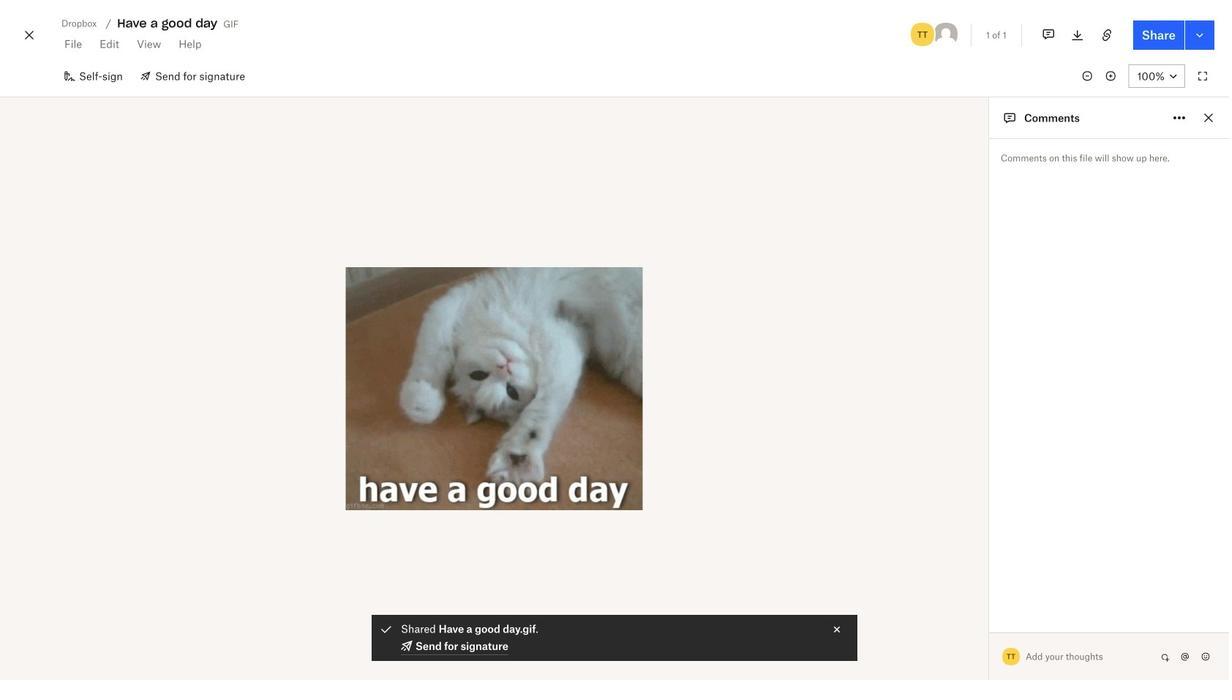 Task type: vqa. For each thing, say whether or not it's contained in the screenshot.
'Just' to the top
no



Task type: describe. For each thing, give the bounding box(es) containing it.
have a good day.gif image
[[346, 267, 643, 510]]

close image
[[20, 23, 38, 47]]

close right sidebar image
[[1200, 109, 1218, 127]]



Task type: locate. For each thing, give the bounding box(es) containing it.
alert
[[372, 615, 858, 661]]

Add your thoughts text field
[[1027, 645, 1157, 668]]

add your thoughts image
[[1027, 649, 1145, 665]]



